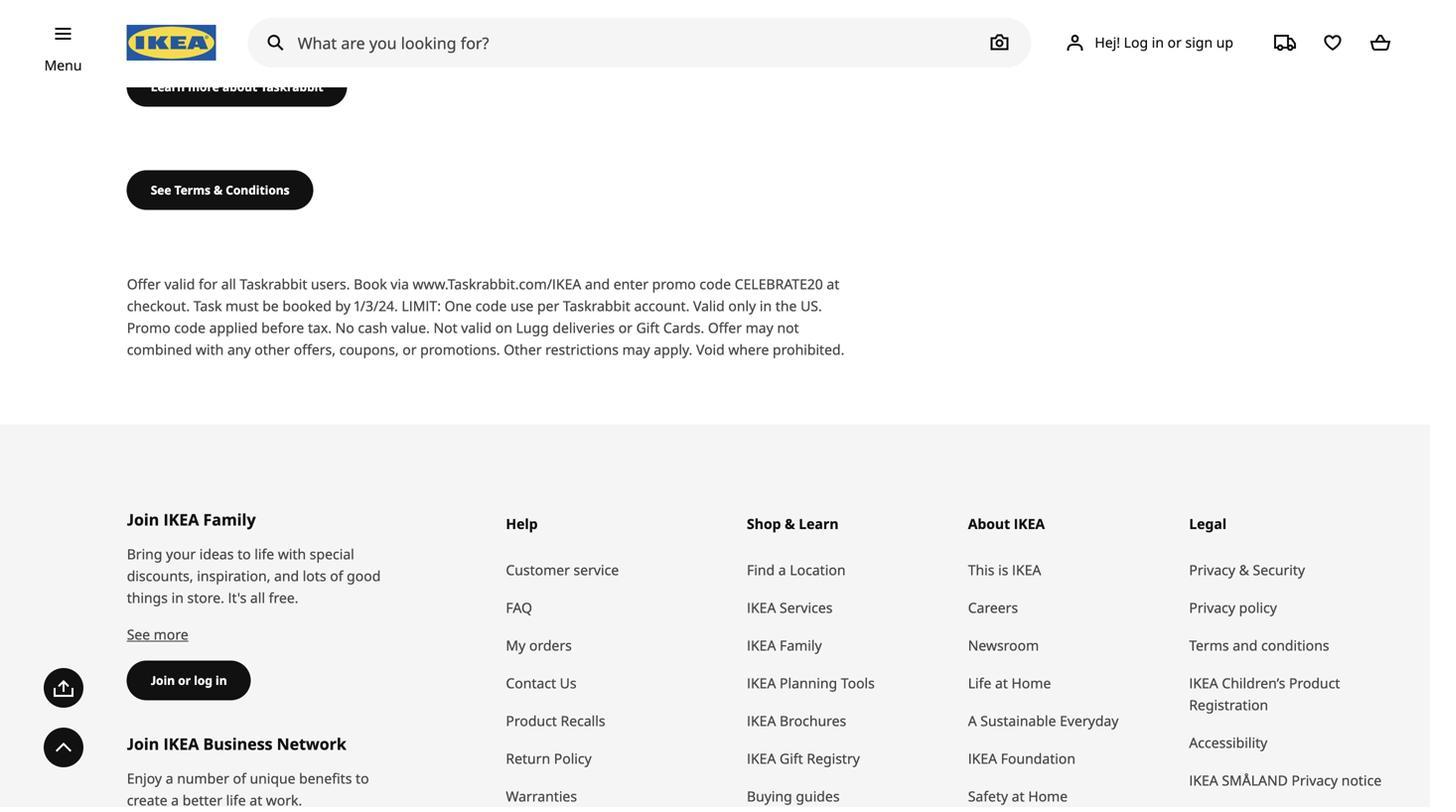 Task type: locate. For each thing, give the bounding box(es) containing it.
privacy down accessibility link
[[1292, 772, 1338, 790]]

ikea down accessibility
[[1189, 772, 1219, 790]]

gift down account.
[[636, 319, 660, 337]]

more inside button
[[188, 79, 219, 95]]

0 vertical spatial more
[[188, 79, 219, 95]]

0 vertical spatial with
[[196, 340, 224, 359]]

offer up void at the top of page
[[708, 319, 742, 337]]

ikea up the buying
[[747, 750, 776, 769]]

0 vertical spatial join
[[127, 509, 159, 531]]

0 vertical spatial may
[[746, 319, 774, 337]]

0 vertical spatial to
[[238, 545, 251, 564]]

a
[[968, 712, 977, 731]]

return policy link
[[506, 741, 727, 779]]

1 vertical spatial life
[[226, 791, 246, 808]]

&
[[214, 182, 223, 198], [1239, 561, 1250, 580]]

conditions
[[226, 182, 290, 198]]

store.
[[187, 589, 224, 608]]

family down the services
[[780, 636, 822, 655]]

a for find
[[779, 561, 786, 580]]

or left log
[[178, 673, 191, 689]]

in inside "hej! log in or sign up" link
[[1152, 33, 1164, 52]]

ikea for ikea gift registry
[[747, 750, 776, 769]]

home for safety at home
[[1029, 787, 1068, 806]]

0 vertical spatial a
[[779, 561, 786, 580]]

to right the benefits
[[356, 770, 369, 788]]

is
[[998, 561, 1009, 580]]

terms down 'privacy policy'
[[1189, 636, 1230, 655]]

ikea for ikea children's product registration
[[1189, 674, 1219, 693]]

a right enjoy
[[166, 770, 173, 788]]

see left conditions
[[151, 182, 171, 198]]

0 vertical spatial and
[[585, 275, 610, 294]]

1 vertical spatial a
[[166, 770, 173, 788]]

0 horizontal spatial to
[[238, 545, 251, 564]]

at inside enjoy a number of unique benefits to create a better life at work.
[[250, 791, 262, 808]]

taskrabbit up deliveries
[[563, 297, 631, 316]]

ikea down the "ikea services"
[[747, 636, 776, 655]]

1 vertical spatial of
[[233, 770, 246, 788]]

www.taskrabbit.com/ikea
[[413, 275, 581, 294]]

product recalls link
[[506, 703, 727, 741]]

ikea inside "ikea children's product registration"
[[1189, 674, 1219, 693]]

1 horizontal spatial family
[[780, 636, 822, 655]]

offer up checkout.
[[127, 275, 161, 294]]

1 vertical spatial privacy
[[1189, 599, 1236, 618]]

None search field
[[248, 18, 1032, 68]]

more for see
[[154, 626, 189, 644]]

family up ideas
[[203, 509, 256, 531]]

and up free.
[[274, 567, 299, 586]]

product
[[1289, 674, 1341, 693], [506, 712, 557, 731]]

promo
[[127, 319, 171, 337]]

unique
[[250, 770, 296, 788]]

and inside the offer valid for all taskrabbit users. book via www.taskrabbit.com/ikea and enter promo code celebrate20 at checkout. task must be booked by 1/3/24. limit: one code use per taskrabbit account. valid only in the us. promo code applied before tax. no cash value. not valid on lugg deliveries or gift cards. offer may not combined with any other offers, coupons, or promotions. other restrictions may apply. void where prohibited.
[[585, 275, 610, 294]]

faq
[[506, 599, 532, 618]]

ikea down find
[[747, 599, 776, 618]]

business
[[203, 734, 273, 755]]

2 vertical spatial taskrabbit
[[563, 297, 631, 316]]

ikea up registration
[[1189, 674, 1219, 693]]

learn more about taskrabbit
[[151, 79, 323, 95]]

1 horizontal spatial &
[[1239, 561, 1250, 580]]

ikea for ikea småland privacy notice
[[1189, 772, 1219, 790]]

privacy inside privacy & security link
[[1189, 561, 1236, 580]]

join inside button
[[151, 673, 175, 689]]

1 horizontal spatial to
[[356, 770, 369, 788]]

task
[[193, 297, 222, 316]]

life at home link
[[968, 665, 1170, 703]]

bring your ideas to life with special discounts, inspiration, and lots of good things in store. it's all free.
[[127, 545, 381, 608]]

taskrabbit right about
[[261, 79, 323, 95]]

checkout.
[[127, 297, 190, 316]]

ikea småland privacy notice link
[[1189, 763, 1391, 800]]

my orders link
[[506, 628, 727, 665]]

enjoy
[[127, 770, 162, 788]]

menu button
[[44, 55, 82, 76]]

1 vertical spatial more
[[154, 626, 189, 644]]

1 vertical spatial taskrabbit
[[240, 275, 307, 294]]

must
[[226, 297, 259, 316]]

one
[[445, 297, 472, 316]]

see down things
[[127, 626, 150, 644]]

with left any
[[196, 340, 224, 359]]

1 vertical spatial may
[[622, 340, 650, 359]]

0 horizontal spatial may
[[622, 340, 650, 359]]

code up valid
[[700, 275, 731, 294]]

ikea family
[[747, 636, 822, 655]]

2 vertical spatial code
[[174, 319, 206, 337]]

on
[[495, 319, 512, 337]]

home down foundation
[[1029, 787, 1068, 806]]

to up 'inspiration,'
[[238, 545, 251, 564]]

terms inside button
[[174, 182, 211, 198]]

0 horizontal spatial gift
[[636, 319, 660, 337]]

and up children's
[[1233, 636, 1258, 655]]

ikea gift registry
[[747, 750, 860, 769]]

1 vertical spatial see
[[127, 626, 150, 644]]

all inside the offer valid for all taskrabbit users. book via www.taskrabbit.com/ikea and enter promo code celebrate20 at checkout. task must be booked by 1/3/24. limit: one code use per taskrabbit account. valid only in the us. promo code applied before tax. no cash value. not valid on lugg deliveries or gift cards. offer may not combined with any other offers, coupons, or promotions. other restrictions may apply. void where prohibited.
[[221, 275, 236, 294]]

sustainable
[[981, 712, 1056, 731]]

taskrabbit up be
[[240, 275, 307, 294]]

policy
[[554, 750, 592, 769]]

be
[[262, 297, 279, 316]]

see terms & conditions button
[[127, 171, 314, 210]]

more right learn
[[188, 79, 219, 95]]

account.
[[634, 297, 690, 316]]

terms left conditions
[[174, 182, 211, 198]]

1 vertical spatial to
[[356, 770, 369, 788]]

to inside enjoy a number of unique benefits to create a better life at work.
[[356, 770, 369, 788]]

more down things
[[154, 626, 189, 644]]

privacy left policy
[[1189, 599, 1236, 618]]

0 horizontal spatial life
[[226, 791, 246, 808]]

all inside bring your ideas to life with special discounts, inspiration, and lots of good things in store. it's all free.
[[250, 589, 265, 608]]

combined
[[127, 340, 192, 359]]

your
[[166, 545, 196, 564]]

ikea left brochures
[[747, 712, 776, 731]]

via
[[391, 275, 409, 294]]

1 vertical spatial with
[[278, 545, 306, 564]]

code down task
[[174, 319, 206, 337]]

0 vertical spatial offer
[[127, 275, 161, 294]]

careers
[[968, 599, 1018, 618]]

see terms & conditions
[[151, 182, 290, 198]]

taskrabbit
[[261, 79, 323, 95], [240, 275, 307, 294], [563, 297, 631, 316]]

life
[[255, 545, 274, 564], [226, 791, 246, 808]]

tax.
[[308, 319, 332, 337]]

orders
[[529, 636, 572, 655]]

services
[[780, 599, 833, 618]]

at down unique
[[250, 791, 262, 808]]

1 vertical spatial gift
[[780, 750, 803, 769]]

contact us link
[[506, 665, 727, 703]]

privacy policy link
[[1189, 590, 1391, 628]]

0 vertical spatial valid
[[164, 275, 195, 294]]

0 vertical spatial life
[[255, 545, 274, 564]]

may
[[746, 319, 774, 337], [622, 340, 650, 359]]

1 horizontal spatial life
[[255, 545, 274, 564]]

may up where
[[746, 319, 774, 337]]

a sustainable everyday link
[[968, 703, 1170, 741]]

code down www.taskrabbit.com/ikea on the top
[[476, 297, 507, 316]]

other
[[255, 340, 290, 359]]

planning
[[780, 674, 838, 693]]

a inside "find a location" link
[[779, 561, 786, 580]]

valid left for
[[164, 275, 195, 294]]

life up 'inspiration,'
[[255, 545, 274, 564]]

not
[[434, 319, 458, 337]]

2 vertical spatial privacy
[[1292, 772, 1338, 790]]

& left security
[[1239, 561, 1250, 580]]

& left conditions
[[214, 182, 223, 198]]

at right celebrate20
[[827, 275, 840, 294]]

of right "lots"
[[330, 567, 343, 586]]

with up "lots"
[[278, 545, 306, 564]]

0 vertical spatial all
[[221, 275, 236, 294]]

void
[[696, 340, 725, 359]]

join up "bring"
[[127, 509, 159, 531]]

0 vertical spatial code
[[700, 275, 731, 294]]

ikea down ikea family
[[747, 674, 776, 693]]

0 vertical spatial taskrabbit
[[261, 79, 323, 95]]

hej! log in or sign up link
[[1040, 23, 1258, 63]]

ikea services
[[747, 599, 833, 618]]

0 vertical spatial see
[[151, 182, 171, 198]]

1 horizontal spatial and
[[585, 275, 610, 294]]

0 vertical spatial &
[[214, 182, 223, 198]]

up
[[1217, 33, 1234, 52]]

2 horizontal spatial and
[[1233, 636, 1258, 655]]

a right find
[[779, 561, 786, 580]]

valid up promotions.
[[461, 319, 492, 337]]

this
[[968, 561, 995, 580]]

0 horizontal spatial all
[[221, 275, 236, 294]]

see
[[151, 182, 171, 198], [127, 626, 150, 644]]

1 vertical spatial code
[[476, 297, 507, 316]]

family inside ikea family link
[[780, 636, 822, 655]]

0 horizontal spatial offer
[[127, 275, 161, 294]]

1 horizontal spatial terms
[[1189, 636, 1230, 655]]

ikea
[[163, 509, 199, 531], [1012, 561, 1042, 580], [747, 599, 776, 618], [747, 636, 776, 655], [747, 674, 776, 693], [1189, 674, 1219, 693], [747, 712, 776, 731], [163, 734, 199, 755], [747, 750, 776, 769], [968, 750, 997, 769], [1189, 772, 1219, 790]]

valid
[[164, 275, 195, 294], [461, 319, 492, 337]]

& inside privacy & security link
[[1239, 561, 1250, 580]]

all right it's
[[250, 589, 265, 608]]

1 vertical spatial family
[[780, 636, 822, 655]]

of inside bring your ideas to life with special discounts, inspiration, and lots of good things in store. it's all free.
[[330, 567, 343, 586]]

1 horizontal spatial of
[[330, 567, 343, 586]]

1 vertical spatial offer
[[708, 319, 742, 337]]

see inside see terms & conditions button
[[151, 182, 171, 198]]

2 vertical spatial join
[[127, 734, 159, 755]]

home up a sustainable everyday
[[1012, 674, 1051, 693]]

ikea up number
[[163, 734, 199, 755]]

1 horizontal spatial gift
[[780, 750, 803, 769]]

log
[[194, 673, 213, 689]]

1 horizontal spatial valid
[[461, 319, 492, 337]]

0 vertical spatial gift
[[636, 319, 660, 337]]

join left log
[[151, 673, 175, 689]]

careers link
[[968, 590, 1170, 628]]

life inside bring your ideas to life with special discounts, inspiration, and lots of good things in store. it's all free.
[[255, 545, 274, 564]]

privacy inside privacy policy link
[[1189, 599, 1236, 618]]

0 vertical spatial family
[[203, 509, 256, 531]]

1 vertical spatial home
[[1029, 787, 1068, 806]]

0 vertical spatial terms
[[174, 182, 211, 198]]

more
[[188, 79, 219, 95], [154, 626, 189, 644]]

safety at home link
[[968, 779, 1170, 808]]

location
[[790, 561, 846, 580]]

gift inside the offer valid for all taskrabbit users. book via www.taskrabbit.com/ikea and enter promo code celebrate20 at checkout. task must be booked by 1/3/24. limit: one code use per taskrabbit account. valid only in the us. promo code applied before tax. no cash value. not valid on lugg deliveries or gift cards. offer may not combined with any other offers, coupons, or promotions. other restrictions may apply. void where prohibited.
[[636, 319, 660, 337]]

1 horizontal spatial product
[[1289, 674, 1341, 693]]

and
[[585, 275, 610, 294], [274, 567, 299, 586], [1233, 636, 1258, 655]]

0 vertical spatial product
[[1289, 674, 1341, 693]]

children's
[[1222, 674, 1286, 693]]

all right for
[[221, 275, 236, 294]]

policy
[[1239, 599, 1277, 618]]

terms and conditions link
[[1189, 628, 1391, 665]]

1 horizontal spatial with
[[278, 545, 306, 564]]

terms
[[174, 182, 211, 198], [1189, 636, 1230, 655]]

it's
[[228, 589, 247, 608]]

1 vertical spatial all
[[250, 589, 265, 608]]

0 horizontal spatial of
[[233, 770, 246, 788]]

1 horizontal spatial all
[[250, 589, 265, 608]]

and inside bring your ideas to life with special discounts, inspiration, and lots of good things in store. it's all free.
[[274, 567, 299, 586]]

my
[[506, 636, 526, 655]]

offer valid for all taskrabbit users. book via www.taskrabbit.com/ikea and enter promo code celebrate20 at checkout. task must be booked by 1/3/24. limit: one code use per taskrabbit account. valid only in the us. promo code applied before tax. no cash value. not valid on lugg deliveries or gift cards. offer may not combined with any other offers, coupons, or promotions. other restrictions may apply. void where prohibited.
[[127, 275, 845, 359]]

may left apply.
[[622, 340, 650, 359]]

life right better
[[226, 791, 246, 808]]

offers,
[[294, 340, 336, 359]]

0 horizontal spatial and
[[274, 567, 299, 586]]

gift up buying guides at the bottom right of page
[[780, 750, 803, 769]]

find a location
[[747, 561, 846, 580]]

hej! log in or sign up
[[1095, 33, 1234, 52]]

0 horizontal spatial &
[[214, 182, 223, 198]]

promotions.
[[420, 340, 500, 359]]

product down the contact
[[506, 712, 557, 731]]

1 vertical spatial &
[[1239, 561, 1250, 580]]

0 vertical spatial privacy
[[1189, 561, 1236, 580]]

a left better
[[171, 791, 179, 808]]

join ikea business network
[[127, 734, 347, 755]]

number
[[177, 770, 229, 788]]

0 horizontal spatial with
[[196, 340, 224, 359]]

1 vertical spatial and
[[274, 567, 299, 586]]

ikea up safety
[[968, 750, 997, 769]]

0 vertical spatial home
[[1012, 674, 1051, 693]]

& inside see terms & conditions button
[[214, 182, 223, 198]]

in inside join or log in button
[[216, 673, 227, 689]]

0 vertical spatial of
[[330, 567, 343, 586]]

0 horizontal spatial valid
[[164, 275, 195, 294]]

before
[[261, 319, 304, 337]]

of left unique
[[233, 770, 246, 788]]

code
[[700, 275, 731, 294], [476, 297, 507, 316], [174, 319, 206, 337]]

0 horizontal spatial terms
[[174, 182, 211, 198]]

1 vertical spatial join
[[151, 673, 175, 689]]

join up enjoy
[[127, 734, 159, 755]]

privacy up 'privacy policy'
[[1189, 561, 1236, 580]]

and left "enter"
[[585, 275, 610, 294]]

1 vertical spatial product
[[506, 712, 557, 731]]

product down conditions
[[1289, 674, 1341, 693]]



Task type: vqa. For each thing, say whether or not it's contained in the screenshot.


Task type: describe. For each thing, give the bounding box(es) containing it.
buying
[[747, 787, 793, 806]]

log
[[1124, 33, 1149, 52]]

not
[[777, 319, 799, 337]]

see more link
[[127, 626, 189, 644]]

ikea brochures link
[[747, 703, 948, 741]]

ikea for ikea foundation
[[968, 750, 997, 769]]

Search by product text field
[[248, 18, 1032, 68]]

about
[[222, 79, 258, 95]]

create
[[127, 791, 168, 808]]

0 horizontal spatial code
[[174, 319, 206, 337]]

contact
[[506, 674, 556, 693]]

prohibited.
[[773, 340, 845, 359]]

by
[[335, 297, 351, 316]]

applied
[[209, 319, 258, 337]]

more for learn
[[188, 79, 219, 95]]

ikea up the "your" at the bottom left of the page
[[163, 509, 199, 531]]

or left sign
[[1168, 33, 1182, 52]]

value.
[[391, 319, 430, 337]]

life inside enjoy a number of unique benefits to create a better life at work.
[[226, 791, 246, 808]]

bring
[[127, 545, 162, 564]]

celebrate20
[[735, 275, 823, 294]]

benefits
[[299, 770, 352, 788]]

ikea services link
[[747, 590, 948, 628]]

with inside the offer valid for all taskrabbit users. book via www.taskrabbit.com/ikea and enter promo code celebrate20 at checkout. task must be booked by 1/3/24. limit: one code use per taskrabbit account. valid only in the us. promo code applied before tax. no cash value. not valid on lugg deliveries or gift cards. offer may not combined with any other offers, coupons, or promotions. other restrictions may apply. void where prohibited.
[[196, 340, 224, 359]]

ideas
[[199, 545, 234, 564]]

join or log in button
[[127, 661, 251, 701]]

customer
[[506, 561, 570, 580]]

ikea logotype, go to start page image
[[127, 25, 216, 61]]

see for see terms & conditions
[[151, 182, 171, 198]]

home for life at home
[[1012, 674, 1051, 693]]

ikea right the is on the right bottom of the page
[[1012, 561, 1042, 580]]

any
[[227, 340, 251, 359]]

notice
[[1342, 772, 1382, 790]]

coupons,
[[339, 340, 399, 359]]

or inside button
[[178, 673, 191, 689]]

join for join ikea family
[[127, 509, 159, 531]]

with inside bring your ideas to life with special discounts, inspiration, and lots of good things in store. it's all free.
[[278, 545, 306, 564]]

deliveries
[[553, 319, 615, 337]]

1 horizontal spatial may
[[746, 319, 774, 337]]

find
[[747, 561, 775, 580]]

find a location link
[[747, 552, 948, 590]]

join for join ikea business network
[[127, 734, 159, 755]]

discounts,
[[127, 567, 193, 586]]

this is ikea
[[968, 561, 1042, 580]]

in inside the offer valid for all taskrabbit users. book via www.taskrabbit.com/ikea and enter promo code celebrate20 at checkout. task must be booked by 1/3/24. limit: one code use per taskrabbit account. valid only in the us. promo code applied before tax. no cash value. not valid on lugg deliveries or gift cards. offer may not combined with any other offers, coupons, or promotions. other restrictions may apply. void where prohibited.
[[760, 297, 772, 316]]

at inside the offer valid for all taskrabbit users. book via www.taskrabbit.com/ikea and enter promo code celebrate20 at checkout. task must be booked by 1/3/24. limit: one code use per taskrabbit account. valid only in the us. promo code applied before tax. no cash value. not valid on lugg deliveries or gift cards. offer may not combined with any other offers, coupons, or promotions. other restrictions may apply. void where prohibited.
[[827, 275, 840, 294]]

ikea for ikea family
[[747, 636, 776, 655]]

customer service
[[506, 561, 619, 580]]

newsroom
[[968, 636, 1039, 655]]

ikea children's product registration link
[[1189, 665, 1391, 725]]

ikea for ikea services
[[747, 599, 776, 618]]

apply.
[[654, 340, 693, 359]]

work.
[[266, 791, 302, 808]]

ikea planning tools link
[[747, 665, 948, 703]]

safety
[[968, 787, 1008, 806]]

where
[[729, 340, 769, 359]]

hej!
[[1095, 33, 1121, 52]]

privacy policy
[[1189, 599, 1277, 618]]

ikea for ikea brochures
[[747, 712, 776, 731]]

product inside "ikea children's product registration"
[[1289, 674, 1341, 693]]

or down "value."
[[403, 340, 417, 359]]

ikea småland privacy notice
[[1189, 772, 1382, 790]]

brochures
[[780, 712, 847, 731]]

at right safety
[[1012, 787, 1025, 806]]

lots
[[303, 567, 326, 586]]

1 vertical spatial valid
[[461, 319, 492, 337]]

1 horizontal spatial code
[[476, 297, 507, 316]]

and for enter
[[585, 275, 610, 294]]

free.
[[269, 589, 299, 608]]

see for see more
[[127, 626, 150, 644]]

lugg
[[516, 319, 549, 337]]

ikea foundation link
[[968, 741, 1170, 779]]

privacy inside "ikea småland privacy notice" link
[[1292, 772, 1338, 790]]

2 vertical spatial a
[[171, 791, 179, 808]]

0 horizontal spatial family
[[203, 509, 256, 531]]

accessibility link
[[1189, 725, 1391, 763]]

my orders
[[506, 636, 572, 655]]

1 horizontal spatial offer
[[708, 319, 742, 337]]

product recalls
[[506, 712, 606, 731]]

life
[[968, 674, 992, 693]]

limit:
[[402, 297, 441, 316]]

for
[[199, 275, 218, 294]]

us.
[[801, 297, 822, 316]]

ikea for ikea planning tools
[[747, 674, 776, 693]]

guides
[[796, 787, 840, 806]]

return policy
[[506, 750, 592, 769]]

book
[[354, 275, 387, 294]]

and for lots
[[274, 567, 299, 586]]

1/3/24.
[[354, 297, 398, 316]]

0 horizontal spatial product
[[506, 712, 557, 731]]

valid
[[693, 297, 725, 316]]

this is ikea link
[[968, 552, 1170, 590]]

buying guides
[[747, 787, 840, 806]]

2 horizontal spatial code
[[700, 275, 731, 294]]

learn
[[151, 79, 185, 95]]

in inside bring your ideas to life with special discounts, inspiration, and lots of good things in store. it's all free.
[[171, 589, 184, 608]]

ikea foundation
[[968, 750, 1076, 769]]

enter
[[614, 275, 649, 294]]

only
[[729, 297, 756, 316]]

foundation
[[1001, 750, 1076, 769]]

the
[[776, 297, 797, 316]]

faq link
[[506, 590, 727, 628]]

a for enjoy
[[166, 770, 173, 788]]

newsroom link
[[968, 628, 1170, 665]]

warranties link
[[506, 779, 727, 808]]

privacy for privacy policy
[[1189, 599, 1236, 618]]

privacy & security
[[1189, 561, 1305, 580]]

good
[[347, 567, 381, 586]]

booked
[[282, 297, 332, 316]]

2 vertical spatial and
[[1233, 636, 1258, 655]]

of inside enjoy a number of unique benefits to create a better life at work.
[[233, 770, 246, 788]]

things
[[127, 589, 168, 608]]

småland
[[1222, 772, 1288, 790]]

to inside bring your ideas to life with special discounts, inspiration, and lots of good things in store. it's all free.
[[238, 545, 251, 564]]

better
[[183, 791, 223, 808]]

ikea gift registry link
[[747, 741, 948, 779]]

1 vertical spatial terms
[[1189, 636, 1230, 655]]

restrictions
[[546, 340, 619, 359]]

or right deliveries
[[619, 319, 633, 337]]

us
[[560, 674, 577, 693]]

join for join or log in
[[151, 673, 175, 689]]

at right the life
[[995, 674, 1008, 693]]

cash
[[358, 319, 388, 337]]

return
[[506, 750, 550, 769]]

buying guides link
[[747, 779, 948, 808]]

ikea brochures
[[747, 712, 847, 731]]

cards.
[[664, 319, 705, 337]]

privacy for privacy & security
[[1189, 561, 1236, 580]]

taskrabbit inside button
[[261, 79, 323, 95]]



